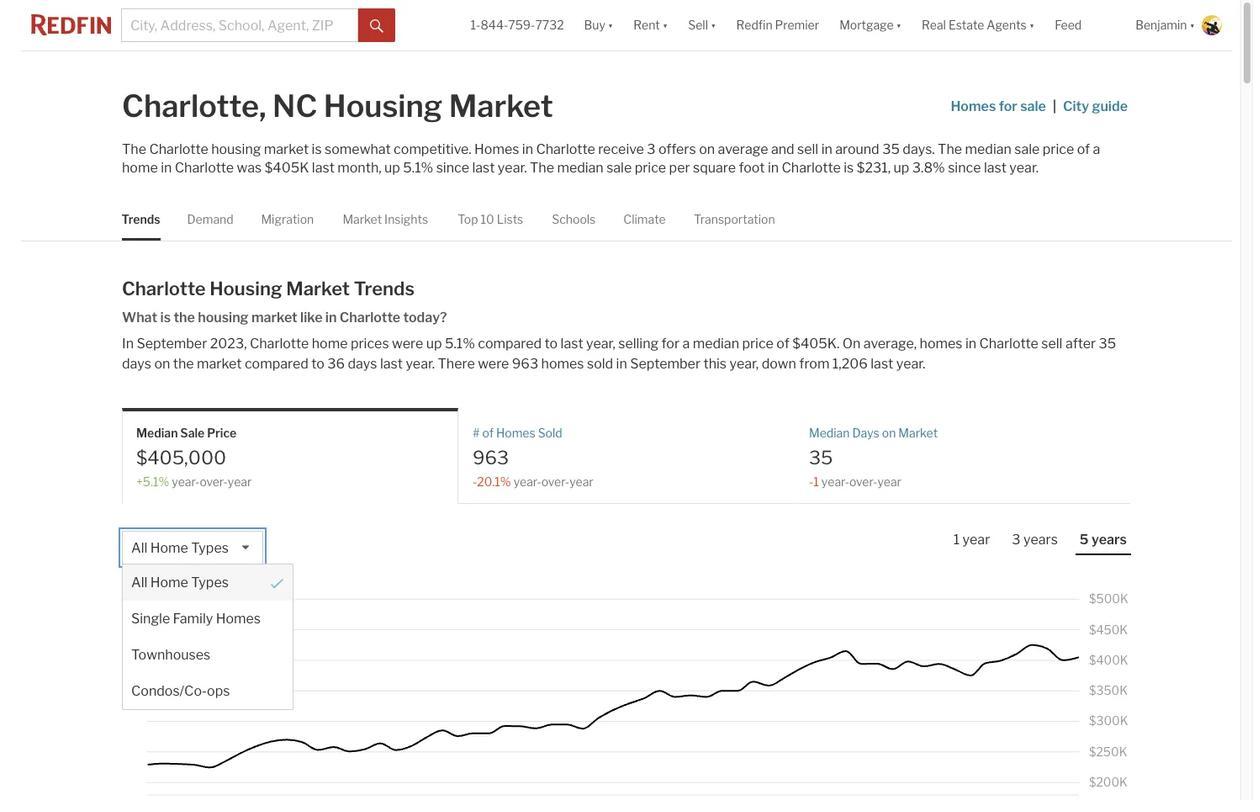 Task type: locate. For each thing, give the bounding box(es) containing it.
home up single
[[150, 575, 188, 591]]

5.1% down 'competitive.'
[[403, 160, 434, 176]]

all home types up family
[[131, 575, 229, 591]]

2 horizontal spatial price
[[1043, 141, 1075, 157]]

market right days
[[899, 426, 938, 440]]

types up single family homes
[[191, 575, 229, 591]]

1 over- from the left
[[200, 474, 228, 489]]

1 inside button
[[954, 532, 960, 548]]

median left days
[[809, 426, 850, 440]]

the right what
[[174, 310, 195, 326]]

5.1% inside in september 2023, charlotte home prices were up 5.1% compared to last year, selling for a median price of $405k. on average, homes in charlotte sell after 35 days on the market compared to 36 days last year. there were 963 homes sold in september this year, down from 1,206 last year.
[[445, 336, 475, 352]]

dialog
[[122, 564, 294, 710]]

0 horizontal spatial on
[[154, 356, 170, 372]]

in right like
[[326, 310, 337, 326]]

buy ▾ button
[[574, 0, 624, 50]]

is left somewhat
[[312, 141, 322, 157]]

▾ left user photo
[[1190, 18, 1196, 32]]

year, up sold
[[587, 336, 616, 352]]

median sale price $405,000 +5.1% year-over-year
[[136, 426, 252, 489]]

sale down the 'homes for sale | city guide'
[[1015, 141, 1040, 157]]

1 vertical spatial types
[[191, 575, 229, 591]]

over- for 963
[[542, 474, 570, 489]]

up down today?
[[426, 336, 442, 352]]

3 left the 'offers'
[[647, 141, 656, 157]]

homes right 'competitive.'
[[475, 141, 519, 157]]

year inside median sale price $405,000 +5.1% year-over-year
[[228, 474, 252, 489]]

in right average,
[[966, 336, 977, 352]]

homes left sold
[[542, 356, 584, 372]]

housing up the what is the housing market like in charlotte today?
[[210, 278, 282, 300]]

median for 35
[[809, 426, 850, 440]]

rent
[[634, 18, 660, 32]]

in down charlotte,
[[161, 160, 172, 176]]

1 horizontal spatial years
[[1092, 532, 1128, 548]]

redfin premier
[[737, 18, 820, 32]]

0 horizontal spatial -
[[473, 474, 477, 489]]

the up trends link
[[122, 141, 146, 157]]

1 horizontal spatial sell
[[1042, 336, 1063, 352]]

▾ right sell
[[711, 18, 716, 32]]

years right 5
[[1092, 532, 1128, 548]]

median down homes for sale 'link' on the top of the page
[[966, 141, 1012, 157]]

last down prices
[[380, 356, 403, 372]]

housing
[[324, 88, 443, 125], [210, 278, 282, 300]]

a down city guide link
[[1093, 141, 1101, 157]]

housing up was
[[211, 141, 261, 157]]

a inside in september 2023, charlotte home prices were up 5.1% compared to last year, selling for a median price of $405k. on average, homes in charlotte sell after 35 days on the market compared to 36 days last year. there were 963 homes sold in september this year, down from 1,206 last year.
[[683, 336, 690, 352]]

list box
[[122, 531, 294, 710]]

around
[[836, 141, 880, 157]]

like
[[300, 310, 323, 326]]

is
[[312, 141, 322, 157], [844, 160, 854, 176], [160, 310, 171, 326]]

2 horizontal spatial is
[[844, 160, 854, 176]]

0 horizontal spatial over-
[[200, 474, 228, 489]]

median
[[136, 426, 178, 440], [809, 426, 850, 440]]

year- inside # of homes sold 963 -20.1% year-over-year
[[514, 474, 542, 489]]

1 horizontal spatial median
[[693, 336, 740, 352]]

homes left sold
[[496, 426, 536, 440]]

schools
[[553, 212, 596, 226]]

days
[[122, 356, 151, 372], [348, 356, 377, 372]]

sell inside the charlotte housing market is somewhat competitive. homes in charlotte receive 3 offers on average and sell in around 35 days. the median sale price of a home in charlotte was $405k last month, up 5.1% since last year. the median sale price per square foot in charlotte is $231, up 3.8% since last year.
[[798, 141, 819, 157]]

1 vertical spatial price
[[635, 160, 667, 176]]

1 vertical spatial 35
[[1099, 336, 1117, 352]]

City, Address, School, Agent, ZIP search field
[[121, 8, 359, 42]]

0 vertical spatial housing
[[211, 141, 261, 157]]

all home types
[[131, 540, 229, 556], [131, 575, 229, 591]]

over- down days
[[850, 474, 878, 489]]

days.
[[903, 141, 935, 157]]

1 year- from the left
[[172, 474, 200, 489]]

1 median from the left
[[136, 426, 178, 440]]

1 horizontal spatial on
[[699, 141, 715, 157]]

0 horizontal spatial home
[[122, 160, 158, 176]]

market
[[449, 88, 554, 125], [343, 212, 383, 226], [286, 278, 350, 300], [899, 426, 938, 440]]

1 horizontal spatial 35
[[883, 141, 900, 157]]

per
[[669, 160, 690, 176]]

the up 3.8%
[[938, 141, 963, 157]]

1 vertical spatial 3
[[1012, 532, 1021, 548]]

homes inside # of homes sold 963 -20.1% year-over-year
[[496, 426, 536, 440]]

for left |
[[999, 98, 1018, 114]]

over-
[[200, 474, 228, 489], [542, 474, 570, 489], [850, 474, 878, 489]]

1 horizontal spatial over-
[[542, 474, 570, 489]]

in down "and"
[[768, 160, 779, 176]]

on right days
[[882, 426, 896, 440]]

963 right the there
[[512, 356, 539, 372]]

0 vertical spatial for
[[999, 98, 1018, 114]]

homes left |
[[951, 98, 997, 114]]

median up this
[[693, 336, 740, 352]]

- inside # of homes sold 963 -20.1% year-over-year
[[473, 474, 477, 489]]

square
[[693, 160, 736, 176]]

housing
[[211, 141, 261, 157], [198, 310, 249, 326]]

3 right the 1 year
[[1012, 532, 1021, 548]]

demand link
[[188, 198, 234, 241]]

the up sale
[[173, 356, 194, 372]]

0 horizontal spatial were
[[392, 336, 423, 352]]

sell right "and"
[[798, 141, 819, 157]]

year.
[[498, 160, 527, 176], [1010, 160, 1039, 176], [406, 356, 435, 372], [897, 356, 926, 372]]

price
[[1043, 141, 1075, 157], [635, 160, 667, 176], [742, 336, 774, 352]]

years left 5
[[1024, 532, 1058, 548]]

on
[[699, 141, 715, 157], [154, 356, 170, 372], [882, 426, 896, 440]]

price left per
[[635, 160, 667, 176]]

last down homes for sale 'link' on the top of the page
[[984, 160, 1007, 176]]

housing inside the charlotte housing market is somewhat competitive. homes in charlotte receive 3 offers on average and sell in around 35 days. the median sale price of a home in charlotte was $405k last month, up 5.1% since last year. the median sale price per square foot in charlotte is $231, up 3.8% since last year.
[[211, 141, 261, 157]]

▾ right agents on the right top of page
[[1030, 18, 1035, 32]]

is down around on the right of the page
[[844, 160, 854, 176]]

2 horizontal spatial median
[[966, 141, 1012, 157]]

0 vertical spatial 35
[[883, 141, 900, 157]]

7732
[[535, 18, 564, 32]]

▾ for mortgage ▾
[[897, 18, 902, 32]]

0 vertical spatial of
[[1078, 141, 1091, 157]]

0 horizontal spatial 963
[[473, 446, 509, 468]]

mortgage ▾
[[840, 18, 902, 32]]

1 vertical spatial all
[[131, 575, 147, 591]]

0 horizontal spatial compared
[[245, 356, 309, 372]]

market down 2023,
[[197, 356, 242, 372]]

compared
[[478, 336, 542, 352], [245, 356, 309, 372]]

to
[[545, 336, 558, 352], [312, 356, 325, 372]]

market up the $405k
[[264, 141, 309, 157]]

2 vertical spatial sale
[[607, 160, 632, 176]]

there
[[438, 356, 475, 372]]

2 vertical spatial price
[[742, 336, 774, 352]]

0 horizontal spatial 3
[[647, 141, 656, 157]]

0 horizontal spatial to
[[312, 356, 325, 372]]

charlotte
[[149, 141, 208, 157], [536, 141, 596, 157], [175, 160, 234, 176], [782, 160, 841, 176], [122, 278, 206, 300], [340, 310, 401, 326], [250, 336, 309, 352], [980, 336, 1039, 352]]

1 ▾ from the left
[[608, 18, 614, 32]]

0 vertical spatial types
[[191, 540, 229, 556]]

on up square
[[699, 141, 715, 157]]

condos/co-
[[131, 683, 207, 699]]

a inside the charlotte housing market is somewhat competitive. homes in charlotte receive 3 offers on average and sell in around 35 days. the median sale price of a home in charlotte was $405k last month, up 5.1% since last year. the median sale price per square foot in charlotte is $231, up 3.8% since last year.
[[1093, 141, 1101, 157]]

4 ▾ from the left
[[897, 18, 902, 32]]

homes inside dialog
[[216, 611, 261, 627]]

the up schools at the top left of page
[[530, 160, 554, 176]]

real
[[922, 18, 947, 32]]

0 horizontal spatial of
[[483, 426, 494, 440]]

a
[[1093, 141, 1101, 157], [683, 336, 690, 352]]

migration link
[[262, 198, 314, 241]]

from
[[800, 356, 830, 372]]

september down what
[[137, 336, 207, 352]]

- inside median days on market 35 -1 year-over-year
[[809, 474, 814, 489]]

market insights
[[343, 212, 429, 226]]

0 vertical spatial median
[[966, 141, 1012, 157]]

charlotte left after
[[980, 336, 1039, 352]]

0 vertical spatial housing
[[324, 88, 443, 125]]

1 vertical spatial home
[[312, 336, 348, 352]]

median inside median sale price $405,000 +5.1% year-over-year
[[136, 426, 178, 440]]

up
[[385, 160, 400, 176], [894, 160, 910, 176], [426, 336, 442, 352]]

years for 3 years
[[1024, 532, 1058, 548]]

2 horizontal spatial the
[[938, 141, 963, 157]]

+5.1%
[[136, 474, 169, 489]]

2 vertical spatial 35
[[809, 446, 833, 468]]

the
[[122, 141, 146, 157], [938, 141, 963, 157], [530, 160, 554, 176]]

trends up today?
[[354, 278, 415, 300]]

1 horizontal spatial of
[[777, 336, 790, 352]]

1 horizontal spatial is
[[312, 141, 322, 157]]

sale left |
[[1021, 98, 1047, 114]]

average
[[718, 141, 769, 157]]

1 horizontal spatial up
[[426, 336, 442, 352]]

2 - from the left
[[809, 474, 814, 489]]

3 over- from the left
[[850, 474, 878, 489]]

sale down the receive
[[607, 160, 632, 176]]

2 horizontal spatial on
[[882, 426, 896, 440]]

2 vertical spatial median
[[693, 336, 740, 352]]

sell left after
[[1042, 336, 1063, 352]]

0 vertical spatial 963
[[512, 356, 539, 372]]

days down in
[[122, 356, 151, 372]]

for right selling
[[662, 336, 680, 352]]

over- down sold
[[542, 474, 570, 489]]

0 vertical spatial compared
[[478, 336, 542, 352]]

1 horizontal spatial 1
[[954, 532, 960, 548]]

1 horizontal spatial compared
[[478, 336, 542, 352]]

1 vertical spatial median
[[557, 160, 604, 176]]

schools link
[[553, 198, 596, 241]]

over- inside # of homes sold 963 -20.1% year-over-year
[[542, 474, 570, 489]]

were down today?
[[392, 336, 423, 352]]

market down charlotte housing market trends
[[252, 310, 298, 326]]

home
[[150, 540, 188, 556], [150, 575, 188, 591]]

1 vertical spatial the
[[173, 356, 194, 372]]

2 vertical spatial on
[[882, 426, 896, 440]]

2 vertical spatial of
[[483, 426, 494, 440]]

all home types inside dialog
[[131, 575, 229, 591]]

all up single
[[131, 575, 147, 591]]

market up like
[[286, 278, 350, 300]]

1 vertical spatial 5.1%
[[445, 336, 475, 352]]

homes for sale | city guide
[[951, 98, 1128, 114]]

0 vertical spatial home
[[150, 540, 188, 556]]

average,
[[864, 336, 917, 352]]

the charlotte housing market is somewhat competitive. homes in charlotte receive 3 offers on average and sell in around 35 days. the median sale price of a home in charlotte was $405k last month, up 5.1% since last year. the median sale price per square foot in charlotte is $231, up 3.8% since last year.
[[122, 141, 1101, 176]]

1 - from the left
[[473, 474, 477, 489]]

demand
[[188, 212, 234, 226]]

year
[[228, 474, 252, 489], [570, 474, 594, 489], [878, 474, 902, 489], [963, 532, 991, 548]]

sold
[[538, 426, 563, 440]]

2 horizontal spatial 35
[[1099, 336, 1117, 352]]

0 horizontal spatial since
[[436, 160, 470, 176]]

real estate agents ▾ button
[[912, 0, 1045, 50]]

single family homes
[[131, 611, 261, 627]]

0 vertical spatial 1
[[814, 474, 819, 489]]

foot
[[739, 160, 765, 176]]

2 home from the top
[[150, 575, 188, 591]]

price down |
[[1043, 141, 1075, 157]]

over- inside median days on market 35 -1 year-over-year
[[850, 474, 878, 489]]

year- inside median days on market 35 -1 year-over-year
[[822, 474, 850, 489]]

0 horizontal spatial year,
[[587, 336, 616, 352]]

home up "36"
[[312, 336, 348, 352]]

median up $405,000
[[136, 426, 178, 440]]

6 ▾ from the left
[[1190, 18, 1196, 32]]

types up 'all home types' element
[[191, 540, 229, 556]]

of right #
[[483, 426, 494, 440]]

0 vertical spatial a
[[1093, 141, 1101, 157]]

0 vertical spatial september
[[137, 336, 207, 352]]

1 years from the left
[[1024, 532, 1058, 548]]

0 vertical spatial all home types
[[131, 540, 229, 556]]

0 horizontal spatial 35
[[809, 446, 833, 468]]

3 inside the charlotte housing market is somewhat competitive. homes in charlotte receive 3 offers on average and sell in around 35 days. the median sale price of a home in charlotte was $405k last month, up 5.1% since last year. the median sale price per square foot in charlotte is $231, up 3.8% since last year.
[[647, 141, 656, 157]]

of down city
[[1078, 141, 1091, 157]]

2 median from the left
[[809, 426, 850, 440]]

1 vertical spatial to
[[312, 356, 325, 372]]

0 horizontal spatial the
[[122, 141, 146, 157]]

median down the receive
[[557, 160, 604, 176]]

2 vertical spatial market
[[197, 356, 242, 372]]

year. down the 'homes for sale | city guide'
[[1010, 160, 1039, 176]]

home up trends link
[[122, 160, 158, 176]]

1 horizontal spatial year-
[[514, 474, 542, 489]]

0 horizontal spatial years
[[1024, 532, 1058, 548]]

housing up somewhat
[[324, 88, 443, 125]]

homes right average,
[[920, 336, 963, 352]]

1 horizontal spatial year,
[[730, 356, 759, 372]]

last left month,
[[312, 160, 335, 176]]

september down selling
[[630, 356, 701, 372]]

2 horizontal spatial over-
[[850, 474, 878, 489]]

price up down
[[742, 336, 774, 352]]

types
[[191, 540, 229, 556], [191, 575, 229, 591]]

1 horizontal spatial housing
[[324, 88, 443, 125]]

sell ▾ button
[[678, 0, 727, 50]]

1 horizontal spatial were
[[478, 356, 509, 372]]

sell
[[689, 18, 709, 32]]

selling
[[619, 336, 659, 352]]

year inside median days on market 35 -1 year-over-year
[[878, 474, 902, 489]]

0 vertical spatial on
[[699, 141, 715, 157]]

2 years from the left
[[1092, 532, 1128, 548]]

charlotte,
[[122, 88, 266, 125]]

2 horizontal spatial of
[[1078, 141, 1091, 157]]

today?
[[404, 310, 447, 326]]

is right what
[[160, 310, 171, 326]]

2 all home types from the top
[[131, 575, 229, 591]]

guide
[[1093, 98, 1128, 114]]

1 inside median days on market 35 -1 year-over-year
[[814, 474, 819, 489]]

2 year- from the left
[[514, 474, 542, 489]]

1 vertical spatial homes
[[542, 356, 584, 372]]

$405,000
[[136, 446, 227, 468]]

0 vertical spatial 5.1%
[[403, 160, 434, 176]]

0 horizontal spatial median
[[136, 426, 178, 440]]

feed
[[1055, 18, 1082, 32]]

2023,
[[210, 336, 247, 352]]

since down 'competitive.'
[[436, 160, 470, 176]]

median inside median days on market 35 -1 year-over-year
[[809, 426, 850, 440]]

2 over- from the left
[[542, 474, 570, 489]]

1 since from the left
[[436, 160, 470, 176]]

market insights link
[[343, 198, 429, 241]]

2 ▾ from the left
[[663, 18, 668, 32]]

0 horizontal spatial is
[[160, 310, 171, 326]]

since right 3.8%
[[948, 160, 982, 176]]

1 horizontal spatial home
[[312, 336, 348, 352]]

on inside the charlotte housing market is somewhat competitive. homes in charlotte receive 3 offers on average and sell in around 35 days. the median sale price of a home in charlotte was $405k last month, up 5.1% since last year. the median sale price per square foot in charlotte is $231, up 3.8% since last year.
[[699, 141, 715, 157]]

on inside in september 2023, charlotte home prices were up 5.1% compared to last year, selling for a median price of $405k. on average, homes in charlotte sell after 35 days on the market compared to 36 days last year. there were 963 homes sold in september this year, down from 1,206 last year.
[[154, 356, 170, 372]]

in
[[522, 141, 533, 157], [822, 141, 833, 157], [161, 160, 172, 176], [768, 160, 779, 176], [326, 310, 337, 326], [966, 336, 977, 352], [616, 356, 628, 372]]

2 days from the left
[[348, 356, 377, 372]]

median inside in september 2023, charlotte home prices were up 5.1% compared to last year, selling for a median price of $405k. on average, homes in charlotte sell after 35 days on the market compared to 36 days last year. there were 963 homes sold in september this year, down from 1,206 last year.
[[693, 336, 740, 352]]

sale
[[180, 426, 205, 440]]

0 vertical spatial all
[[131, 540, 147, 556]]

year,
[[587, 336, 616, 352], [730, 356, 759, 372]]

$231,
[[857, 160, 891, 176]]

1
[[814, 474, 819, 489], [954, 532, 960, 548]]

1 vertical spatial home
[[150, 575, 188, 591]]

3 year- from the left
[[822, 474, 850, 489]]

1 vertical spatial housing
[[198, 310, 249, 326]]

up right month,
[[385, 160, 400, 176]]

all down +5.1%
[[131, 540, 147, 556]]

agents
[[987, 18, 1027, 32]]

0 vertical spatial were
[[392, 336, 423, 352]]

receive
[[598, 141, 644, 157]]

townhouses
[[131, 647, 211, 663]]

963 up 20.1%
[[473, 446, 509, 468]]

years for 5 years
[[1092, 532, 1128, 548]]

city
[[1064, 98, 1090, 114]]

0 vertical spatial market
[[264, 141, 309, 157]]

housing up 2023,
[[198, 310, 249, 326]]

0 horizontal spatial 1
[[814, 474, 819, 489]]

1 horizontal spatial september
[[630, 356, 701, 372]]

0 horizontal spatial days
[[122, 356, 151, 372]]

1 horizontal spatial median
[[809, 426, 850, 440]]

1 vertical spatial on
[[154, 356, 170, 372]]

▾ right mortgage
[[897, 18, 902, 32]]

on down what
[[154, 356, 170, 372]]

▾ right buy
[[608, 18, 614, 32]]

1 horizontal spatial days
[[348, 356, 377, 372]]

home inside the charlotte housing market is somewhat competitive. homes in charlotte receive 3 offers on average and sell in around 35 days. the median sale price of a home in charlotte was $405k last month, up 5.1% since last year. the median sale price per square foot in charlotte is $231, up 3.8% since last year.
[[122, 160, 158, 176]]

0 horizontal spatial 5.1%
[[403, 160, 434, 176]]

0 horizontal spatial a
[[683, 336, 690, 352]]

in right sold
[[616, 356, 628, 372]]

market inside median days on market 35 -1 year-over-year
[[899, 426, 938, 440]]

2 types from the top
[[191, 575, 229, 591]]

3 ▾ from the left
[[711, 18, 716, 32]]

1 year button
[[950, 531, 995, 554]]

1 vertical spatial sale
[[1015, 141, 1040, 157]]

sell ▾
[[689, 18, 716, 32]]

5.1% up the there
[[445, 336, 475, 352]]

1 vertical spatial for
[[662, 336, 680, 352]]

were right the there
[[478, 356, 509, 372]]



Task type: describe. For each thing, give the bounding box(es) containing it.
last down average,
[[871, 356, 894, 372]]

5 years
[[1080, 532, 1128, 548]]

last left selling
[[561, 336, 584, 352]]

for inside in september 2023, charlotte home prices were up 5.1% compared to last year, selling for a median price of $405k. on average, homes in charlotte sell after 35 days on the market compared to 36 days last year. there were 963 homes sold in september this year, down from 1,206 last year.
[[662, 336, 680, 352]]

ops
[[207, 683, 230, 699]]

3 years
[[1012, 532, 1058, 548]]

city guide link
[[1064, 97, 1132, 117]]

price
[[207, 426, 237, 440]]

0 vertical spatial the
[[174, 310, 195, 326]]

10
[[481, 212, 495, 226]]

median days on market 35 -1 year-over-year
[[809, 426, 938, 489]]

homes for sale link
[[951, 80, 1047, 134]]

price inside in september 2023, charlotte home prices were up 5.1% compared to last year, selling for a median price of $405k. on average, homes in charlotte sell after 35 days on the market compared to 36 days last year. there were 963 homes sold in september this year, down from 1,206 last year.
[[742, 336, 774, 352]]

963 inside in september 2023, charlotte home prices were up 5.1% compared to last year, selling for a median price of $405k. on average, homes in charlotte sell after 35 days on the market compared to 36 days last year. there were 963 homes sold in september this year, down from 1,206 last year.
[[512, 356, 539, 372]]

0 horizontal spatial median
[[557, 160, 604, 176]]

1 vertical spatial compared
[[245, 356, 309, 372]]

charlotte left the receive
[[536, 141, 596, 157]]

market up 'competitive.'
[[449, 88, 554, 125]]

offers
[[659, 141, 696, 157]]

0 vertical spatial price
[[1043, 141, 1075, 157]]

year. up lists
[[498, 160, 527, 176]]

1 vertical spatial september
[[630, 356, 701, 372]]

5
[[1080, 532, 1089, 548]]

after
[[1066, 336, 1097, 352]]

sold
[[587, 356, 614, 372]]

charlotte up what
[[122, 278, 206, 300]]

days
[[853, 426, 880, 440]]

submit search image
[[370, 19, 384, 33]]

▾ for benjamin ▾
[[1190, 18, 1196, 32]]

market left insights
[[343, 212, 383, 226]]

feed button
[[1045, 0, 1126, 50]]

single
[[131, 611, 170, 627]]

35 inside the charlotte housing market is somewhat competitive. homes in charlotte receive 3 offers on average and sell in around 35 days. the median sale price of a home in charlotte was $405k last month, up 5.1% since last year. the median sale price per square foot in charlotte is $231, up 3.8% since last year.
[[883, 141, 900, 157]]

estate
[[949, 18, 985, 32]]

2 since from the left
[[948, 160, 982, 176]]

was
[[237, 160, 262, 176]]

what is the housing market like in charlotte today?
[[122, 310, 447, 326]]

market inside in september 2023, charlotte home prices were up 5.1% compared to last year, selling for a median price of $405k. on average, homes in charlotte sell after 35 days on the market compared to 36 days last year. there were 963 homes sold in september this year, down from 1,206 last year.
[[197, 356, 242, 372]]

charlotte up prices
[[340, 310, 401, 326]]

3 inside button
[[1012, 532, 1021, 548]]

$405k.
[[793, 336, 840, 352]]

what
[[122, 310, 158, 326]]

1 horizontal spatial for
[[999, 98, 1018, 114]]

charlotte down the what is the housing market like in charlotte today?
[[250, 336, 309, 352]]

charlotte down "and"
[[782, 160, 841, 176]]

1-
[[471, 18, 481, 32]]

family
[[173, 611, 213, 627]]

benjamin
[[1136, 18, 1188, 32]]

list box containing all home types
[[122, 531, 294, 710]]

759-
[[508, 18, 535, 32]]

in
[[122, 336, 134, 352]]

963 inside # of homes sold 963 -20.1% year-over-year
[[473, 446, 509, 468]]

sell ▾ button
[[689, 0, 716, 50]]

the inside in september 2023, charlotte home prices were up 5.1% compared to last year, selling for a median price of $405k. on average, homes in charlotte sell after 35 days on the market compared to 36 days last year. there were 963 homes sold in september this year, down from 1,206 last year.
[[173, 356, 194, 372]]

of inside in september 2023, charlotte home prices were up 5.1% compared to last year, selling for a median price of $405k. on average, homes in charlotte sell after 35 days on the market compared to 36 days last year. there were 963 homes sold in september this year, down from 1,206 last year.
[[777, 336, 790, 352]]

over- for 35
[[850, 474, 878, 489]]

1 vertical spatial market
[[252, 310, 298, 326]]

0 vertical spatial is
[[312, 141, 322, 157]]

in left around on the right of the page
[[822, 141, 833, 157]]

|
[[1053, 98, 1057, 114]]

2 horizontal spatial up
[[894, 160, 910, 176]]

▾ for buy ▾
[[608, 18, 614, 32]]

year inside button
[[963, 532, 991, 548]]

all home types element
[[123, 565, 293, 601]]

somewhat
[[325, 141, 391, 157]]

rent ▾ button
[[634, 0, 668, 50]]

0 horizontal spatial trends
[[122, 212, 161, 226]]

mortgage
[[840, 18, 894, 32]]

- for 35
[[809, 474, 814, 489]]

year- inside median sale price $405,000 +5.1% year-over-year
[[172, 474, 200, 489]]

condos/co-ops
[[131, 683, 230, 699]]

year. down average,
[[897, 356, 926, 372]]

in up lists
[[522, 141, 533, 157]]

0 horizontal spatial price
[[635, 160, 667, 176]]

mortgage ▾ button
[[840, 0, 902, 50]]

home inside in september 2023, charlotte home prices were up 5.1% compared to last year, selling for a median price of $405k. on average, homes in charlotte sell after 35 days on the market compared to 36 days last year. there were 963 homes sold in september this year, down from 1,206 last year.
[[312, 336, 348, 352]]

- for 963
[[473, 474, 477, 489]]

0 horizontal spatial up
[[385, 160, 400, 176]]

benjamin ▾
[[1136, 18, 1196, 32]]

premier
[[775, 18, 820, 32]]

2 vertical spatial is
[[160, 310, 171, 326]]

trends link
[[122, 198, 161, 241]]

2 all from the top
[[131, 575, 147, 591]]

0 vertical spatial homes
[[920, 336, 963, 352]]

0 vertical spatial sale
[[1021, 98, 1047, 114]]

year- for 35
[[822, 474, 850, 489]]

charlotte left was
[[175, 160, 234, 176]]

5.1% inside the charlotte housing market is somewhat competitive. homes in charlotte receive 3 offers on average and sell in around 35 days. the median sale price of a home in charlotte was $405k last month, up 5.1% since last year. the median sale price per square foot in charlotte is $231, up 3.8% since last year.
[[403, 160, 434, 176]]

844-
[[481, 18, 508, 32]]

on inside median days on market 35 -1 year-over-year
[[882, 426, 896, 440]]

and
[[772, 141, 795, 157]]

rent ▾
[[634, 18, 668, 32]]

redfin
[[737, 18, 773, 32]]

1 home from the top
[[150, 540, 188, 556]]

last up 10 in the left top of the page
[[472, 160, 495, 176]]

mortgage ▾ button
[[830, 0, 912, 50]]

median for $405,000
[[136, 426, 178, 440]]

1 types from the top
[[191, 540, 229, 556]]

year- for 963
[[514, 474, 542, 489]]

charlotte, nc housing market
[[122, 88, 554, 125]]

year inside # of homes sold 963 -20.1% year-over-year
[[570, 474, 594, 489]]

this
[[704, 356, 727, 372]]

migration
[[262, 212, 314, 226]]

5 ▾ from the left
[[1030, 18, 1035, 32]]

1 vertical spatial were
[[478, 356, 509, 372]]

down
[[762, 356, 797, 372]]

1-844-759-7732
[[471, 18, 564, 32]]

charlotte down charlotte,
[[149, 141, 208, 157]]

top 10 lists
[[458, 212, 524, 226]]

1 vertical spatial housing
[[210, 278, 282, 300]]

$405k
[[265, 160, 309, 176]]

3 years button
[[1008, 531, 1063, 554]]

1 vertical spatial year,
[[730, 356, 759, 372]]

1 horizontal spatial the
[[530, 160, 554, 176]]

lists
[[497, 212, 524, 226]]

of inside # of homes sold 963 -20.1% year-over-year
[[483, 426, 494, 440]]

competitive.
[[394, 141, 472, 157]]

buy
[[584, 18, 606, 32]]

3.8%
[[913, 160, 946, 176]]

transportation
[[695, 212, 776, 226]]

market inside the charlotte housing market is somewhat competitive. homes in charlotte receive 3 offers on average and sell in around 35 days. the median sale price of a home in charlotte was $405k last month, up 5.1% since last year. the median sale price per square foot in charlotte is $231, up 3.8% since last year.
[[264, 141, 309, 157]]

top 10 lists link
[[458, 198, 524, 241]]

buy ▾
[[584, 18, 614, 32]]

in september 2023, charlotte home prices were up 5.1% compared to last year, selling for a median price of $405k. on average, homes in charlotte sell after 35 days on the market compared to 36 days last year. there were 963 homes sold in september this year, down from 1,206 last year.
[[122, 336, 1117, 372]]

0 vertical spatial year,
[[587, 336, 616, 352]]

buy ▾ button
[[584, 0, 614, 50]]

real estate agents ▾ link
[[922, 0, 1035, 50]]

over- inside median sale price $405,000 +5.1% year-over-year
[[200, 474, 228, 489]]

1 horizontal spatial to
[[545, 336, 558, 352]]

1,206
[[833, 356, 868, 372]]

insights
[[385, 212, 429, 226]]

year. left the there
[[406, 356, 435, 372]]

redfin premier button
[[727, 0, 830, 50]]

36
[[328, 356, 345, 372]]

dialog containing all home types
[[122, 564, 294, 710]]

top
[[458, 212, 479, 226]]

# of homes sold 963 -20.1% year-over-year
[[473, 426, 594, 489]]

sell inside in september 2023, charlotte home prices were up 5.1% compared to last year, selling for a median price of $405k. on average, homes in charlotte sell after 35 days on the market compared to 36 days last year. there were 963 homes sold in september this year, down from 1,206 last year.
[[1042, 336, 1063, 352]]

1 all from the top
[[131, 540, 147, 556]]

35 inside median days on market 35 -1 year-over-year
[[809, 446, 833, 468]]

1 year
[[954, 532, 991, 548]]

1 horizontal spatial trends
[[354, 278, 415, 300]]

of inside the charlotte housing market is somewhat competitive. homes in charlotte receive 3 offers on average and sell in around 35 days. the median sale price of a home in charlotte was $405k last month, up 5.1% since last year. the median sale price per square foot in charlotte is $231, up 3.8% since last year.
[[1078, 141, 1091, 157]]

homes inside the charlotte housing market is somewhat competitive. homes in charlotte receive 3 offers on average and sell in around 35 days. the median sale price of a home in charlotte was $405k last month, up 5.1% since last year. the median sale price per square foot in charlotte is $231, up 3.8% since last year.
[[475, 141, 519, 157]]

user photo image
[[1202, 15, 1223, 35]]

charlotte housing market trends
[[122, 278, 415, 300]]

▾ for rent ▾
[[663, 18, 668, 32]]

35 inside in september 2023, charlotte home prices were up 5.1% compared to last year, selling for a median price of $405k. on average, homes in charlotte sell after 35 days on the market compared to 36 days last year. there were 963 homes sold in september this year, down from 1,206 last year.
[[1099, 336, 1117, 352]]

on
[[843, 336, 861, 352]]

▾ for sell ▾
[[711, 18, 716, 32]]

month,
[[338, 160, 382, 176]]

transportation link
[[695, 198, 776, 241]]

nc
[[273, 88, 317, 125]]

1 days from the left
[[122, 356, 151, 372]]

up inside in september 2023, charlotte home prices were up 5.1% compared to last year, selling for a median price of $405k. on average, homes in charlotte sell after 35 days on the market compared to 36 days last year. there were 963 homes sold in september this year, down from 1,206 last year.
[[426, 336, 442, 352]]

1 all home types from the top
[[131, 540, 229, 556]]



Task type: vqa. For each thing, say whether or not it's contained in the screenshot.
2nd DRE#: from the left
no



